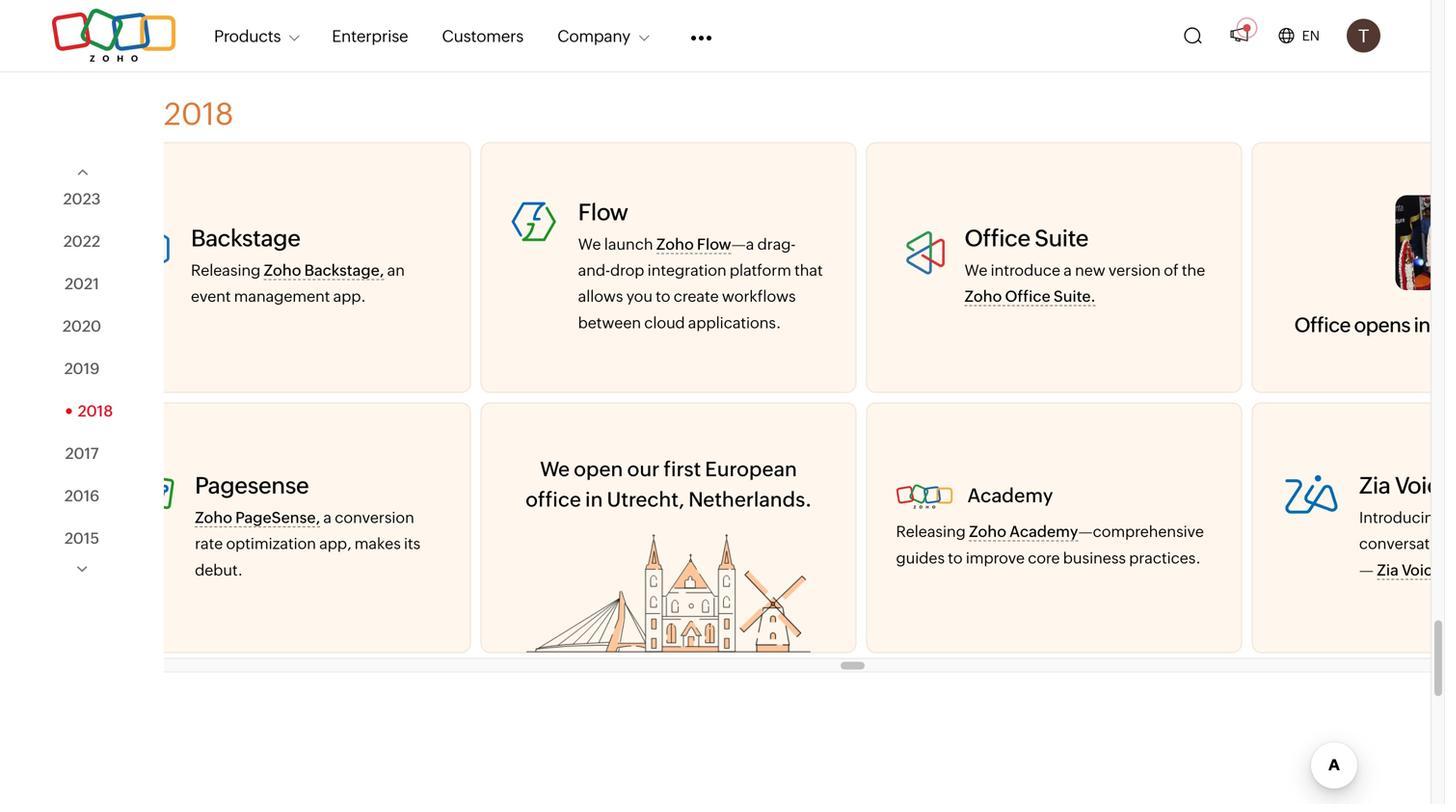 Task type: locate. For each thing, give the bounding box(es) containing it.
utrecht,
[[607, 488, 685, 511]]

pagesense zoho pagesense,
[[195, 472, 320, 526]]

releasing up guides
[[896, 523, 966, 541]]

office for opens
[[1295, 313, 1351, 337]]

flow up launch
[[578, 199, 628, 226]]

0 vertical spatial 2018
[[164, 96, 234, 131]]

zoho up the management
[[264, 261, 301, 279]]

0 vertical spatial we
[[578, 235, 601, 253]]

cloud
[[644, 314, 685, 332]]

2 vertical spatial we
[[540, 457, 570, 481]]

customers link
[[442, 15, 524, 57]]

1 vertical spatial zia
[[1377, 561, 1399, 579]]

2023 link
[[63, 190, 101, 208]]

improve
[[966, 549, 1025, 567]]

a inside a conversion rate optimization app, makes its debut.
[[323, 509, 332, 526]]

0 horizontal spatial a
[[323, 509, 332, 526]]

zia voice.
[[1377, 561, 1446, 579]]

zia
[[1360, 472, 1391, 499], [1377, 561, 1399, 579]]

academy up zoho academy link
[[968, 485, 1054, 507]]

in left r
[[1414, 313, 1431, 337]]

academy up core
[[1010, 523, 1079, 541]]

2015
[[64, 529, 99, 547]]

our
[[627, 457, 660, 481]]

to right you
[[656, 288, 671, 305]]

0 vertical spatial office
[[965, 225, 1031, 252]]

to right guides
[[948, 549, 963, 567]]

we inside office suite we introduce a new version of the zoho office suite.
[[965, 261, 988, 279]]

enterprise link
[[332, 15, 408, 57]]

zoho backstage, link
[[264, 261, 384, 280]]

0 horizontal spatial to
[[656, 288, 671, 305]]

academy
[[968, 485, 1054, 507], [1010, 523, 1079, 541]]

zoho flow link
[[657, 235, 732, 254]]

en
[[1302, 28, 1320, 43]]

1 horizontal spatial releasing
[[896, 523, 966, 541]]

2020 link
[[63, 317, 101, 335]]

1 vertical spatial a
[[323, 509, 332, 526]]

zia left voice.
[[1377, 561, 1399, 579]]

2 vertical spatial office
[[1295, 313, 1351, 337]]

2021
[[65, 275, 99, 292]]

0 vertical spatial flow
[[578, 199, 628, 226]]

0 vertical spatial to
[[656, 288, 671, 305]]

—a
[[732, 235, 755, 253]]

open
[[574, 457, 623, 481]]

zoho inside office suite we introduce a new version of the zoho office suite.
[[965, 288, 1002, 305]]

zia voice. link
[[1377, 561, 1446, 580]]

office down introduce
[[1005, 288, 1051, 305]]

2 horizontal spatial we
[[965, 261, 988, 279]]

drag-
[[758, 235, 796, 253]]

0 vertical spatial releasing
[[191, 261, 261, 279]]

zia voice introducing 
[[1360, 472, 1446, 579]]

2018
[[164, 96, 234, 131], [78, 402, 113, 420]]

0 horizontal spatial flow
[[578, 199, 628, 226]]

flow
[[578, 199, 628, 226], [697, 235, 732, 253]]

2018 up 2017 link
[[78, 402, 113, 420]]

we up and-
[[578, 235, 601, 253]]

1 horizontal spatial to
[[948, 549, 963, 567]]

create
[[674, 288, 719, 305]]

a conversion rate optimization app, makes its debut.
[[195, 509, 421, 579]]

0 horizontal spatial we
[[540, 457, 570, 481]]

zoho down introduce
[[965, 288, 1002, 305]]

0 horizontal spatial in
[[585, 488, 603, 511]]

2020
[[63, 317, 101, 335]]

makes
[[355, 535, 401, 553]]

backstage,
[[304, 261, 384, 279]]

—comprehensive
[[1079, 523, 1204, 541]]

and-
[[578, 261, 610, 279]]

zoho up rate
[[195, 509, 232, 526]]

launch
[[604, 235, 653, 253]]

we left introduce
[[965, 261, 988, 279]]

1 horizontal spatial we
[[578, 235, 601, 253]]

zoho
[[657, 235, 694, 253], [264, 261, 301, 279], [965, 288, 1002, 305], [195, 509, 232, 526], [969, 523, 1007, 541]]

suite.
[[1054, 288, 1096, 305]]

zia for voice.
[[1377, 561, 1399, 579]]

zoho up improve
[[969, 523, 1007, 541]]

a
[[1064, 261, 1072, 279], [323, 509, 332, 526]]

1 horizontal spatial 2018
[[164, 96, 234, 131]]

0 vertical spatial zia
[[1360, 472, 1391, 499]]

0 vertical spatial a
[[1064, 261, 1072, 279]]

0 horizontal spatial releasing
[[191, 261, 261, 279]]

1 vertical spatial flow
[[697, 235, 732, 253]]

office
[[965, 225, 1031, 252], [1005, 288, 1051, 305], [1295, 313, 1351, 337]]

zoho inside pagesense zoho pagesense,
[[195, 509, 232, 526]]

office for suite
[[965, 225, 1031, 252]]

a left new
[[1064, 261, 1072, 279]]

netherland office image
[[526, 534, 811, 652]]

releasing up the event at the left
[[191, 261, 261, 279]]

voice.
[[1402, 561, 1446, 579]]

a inside office suite we introduce a new version of the zoho office suite.
[[1064, 261, 1072, 279]]

we up office
[[540, 457, 570, 481]]

guides
[[896, 549, 945, 567]]

management
[[234, 288, 330, 305]]

zoho up "integration"
[[657, 235, 694, 253]]

of
[[1164, 261, 1179, 279]]

1 vertical spatial in
[[585, 488, 603, 511]]

flow up "integration"
[[697, 235, 732, 253]]

1 horizontal spatial in
[[1414, 313, 1431, 337]]

we
[[578, 235, 601, 253], [965, 261, 988, 279], [540, 457, 570, 481]]

business
[[1063, 549, 1126, 567]]

to inside —a drag- and-drop integration platform that allows you to create workflows between cloud applications.
[[656, 288, 671, 305]]

1 vertical spatial releasing
[[896, 523, 966, 541]]

2018 down products
[[164, 96, 234, 131]]

1 vertical spatial we
[[965, 261, 988, 279]]

1 horizontal spatial a
[[1064, 261, 1072, 279]]

1 vertical spatial 2018
[[78, 402, 113, 420]]

in
[[1414, 313, 1431, 337], [585, 488, 603, 511]]

zia up introducing
[[1360, 472, 1391, 499]]

backstage releasing zoho backstage,
[[191, 225, 384, 279]]

1 horizontal spatial flow
[[697, 235, 732, 253]]

office suite we introduce a new version of the zoho office suite.
[[965, 225, 1206, 305]]

company
[[558, 26, 631, 45]]

a up app,
[[323, 509, 332, 526]]

terry turtle image
[[1347, 19, 1381, 53]]

platform
[[730, 261, 792, 279]]

office up introduce
[[965, 225, 1031, 252]]

0 horizontal spatial 2018
[[78, 402, 113, 420]]

1 vertical spatial to
[[948, 549, 963, 567]]

in down the open
[[585, 488, 603, 511]]

zia inside the zia voice introducing
[[1360, 472, 1391, 499]]

office left opens
[[1295, 313, 1351, 337]]

1 vertical spatial academy
[[1010, 523, 1079, 541]]



Task type: describe. For each thing, give the bounding box(es) containing it.
zia for voice
[[1360, 472, 1391, 499]]

2017
[[65, 444, 99, 462]]

conversion
[[335, 509, 414, 526]]

voice
[[1395, 472, 1446, 499]]

we open our first european office in utrecht, netherlands.
[[526, 457, 812, 511]]

2017 link
[[65, 444, 99, 462]]

zoho inside flow we launch zoho flow
[[657, 235, 694, 253]]

version
[[1109, 261, 1161, 279]]

event
[[191, 288, 231, 305]]

allows
[[578, 288, 623, 305]]

backstage
[[191, 225, 300, 252]]

releasing inside backstage releasing zoho backstage,
[[191, 261, 261, 279]]

2019 link
[[64, 360, 100, 377]]

an
[[387, 261, 405, 279]]

introduce
[[991, 261, 1061, 279]]

applications.
[[688, 314, 781, 332]]

pagesense,
[[235, 509, 320, 526]]

2018 link
[[51, 402, 113, 420]]

suite
[[1035, 225, 1089, 252]]

app.
[[333, 288, 366, 305]]

app,
[[319, 535, 351, 553]]

2016 link
[[64, 487, 100, 505]]

the
[[1182, 261, 1206, 279]]

2015 link
[[64, 529, 99, 547]]

pagesense
[[195, 472, 309, 499]]

enterprise
[[332, 26, 408, 45]]

releasing zoho academy
[[896, 523, 1079, 541]]

in inside we open our first european office in utrecht, netherlands.
[[585, 488, 603, 511]]

integration
[[648, 261, 727, 279]]

an event management app.
[[191, 261, 405, 305]]

—comprehensive guides to improve core business practices.
[[896, 523, 1204, 567]]

0 vertical spatial in
[[1414, 313, 1431, 337]]

2016
[[64, 487, 100, 505]]

new
[[1075, 261, 1106, 279]]

academy link
[[896, 484, 1213, 519]]

opens
[[1354, 313, 1411, 337]]

2023
[[63, 190, 101, 208]]

office opens in r
[[1295, 313, 1446, 337]]

debut.
[[195, 561, 243, 579]]

products
[[214, 26, 281, 45]]

customers
[[442, 26, 524, 45]]

introducing
[[1360, 509, 1444, 526]]

european
[[705, 457, 797, 481]]

zoho academy link
[[969, 523, 1079, 542]]

office
[[526, 488, 581, 511]]

2022 link
[[63, 232, 101, 250]]

first
[[664, 457, 701, 481]]

flow we launch zoho flow
[[578, 199, 732, 253]]

zoho office suite. link
[[965, 288, 1096, 306]]

you
[[627, 288, 653, 305]]

1 vertical spatial office
[[1005, 288, 1051, 305]]

between
[[578, 314, 641, 332]]

netherlands.
[[689, 488, 812, 511]]

optimization
[[226, 535, 316, 553]]

—a drag- and-drop integration platform that allows you to create workflows between cloud applications.
[[578, 235, 823, 332]]

r
[[1434, 313, 1446, 337]]

zoho pagesense, link
[[195, 509, 320, 527]]

we inside we open our first european office in utrecht, netherlands.
[[540, 457, 570, 481]]

to inside the —comprehensive guides to improve core business practices.
[[948, 549, 963, 567]]

that
[[795, 261, 823, 279]]

we inside flow we launch zoho flow
[[578, 235, 601, 253]]

zoho inside backstage releasing zoho backstage,
[[264, 261, 301, 279]]

rate
[[195, 535, 223, 553]]

its
[[404, 535, 421, 553]]

practices.
[[1129, 549, 1201, 567]]

2019
[[64, 360, 100, 377]]

drop
[[610, 261, 645, 279]]

workflows
[[722, 288, 796, 305]]

core
[[1028, 549, 1060, 567]]

2021 link
[[65, 275, 99, 292]]

2022
[[63, 232, 101, 250]]

0 vertical spatial academy
[[968, 485, 1054, 507]]



Task type: vqa. For each thing, say whether or not it's contained in the screenshot.
"Sales" for Sales forecasting
no



